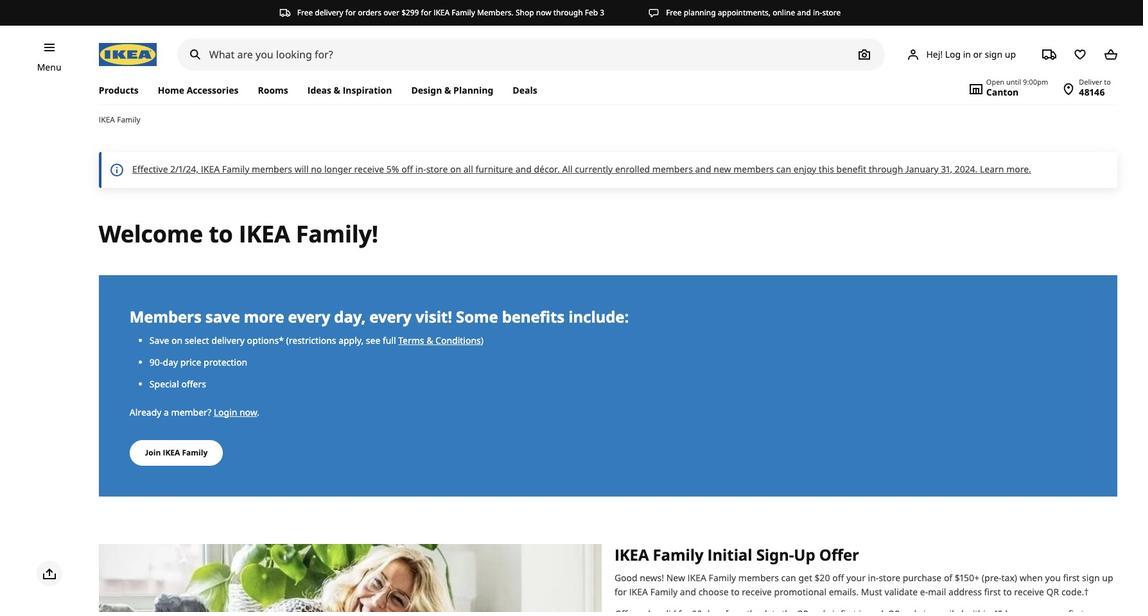 Task type: describe. For each thing, give the bounding box(es) containing it.
good
[[615, 572, 637, 585]]

visit!
[[416, 306, 452, 327]]

ideas & inspiration link
[[298, 77, 402, 104]]

and inside good news! new ikea family members can get $20 off your in-store purchase of $150+ (pre-tax) when you first sign up for ikea family and choose to receive promotional emails. must validate e-mail address first to receive qr code.†
[[680, 587, 696, 599]]

family down new
[[650, 587, 678, 599]]

emails.
[[829, 587, 859, 599]]

planning
[[453, 84, 493, 96]]

members save more every day, every visit! some benefits include:
[[130, 306, 629, 327]]

off inside good news! new ikea family members can get $20 off your in-store purchase of $150+ (pre-tax) when you first sign up for ikea family and choose to receive promotional emails. must validate e-mail address first to receive qr code.†
[[832, 572, 844, 585]]

furniture
[[475, 163, 513, 175]]

décor.
[[534, 163, 560, 175]]

and left the 'new'
[[695, 163, 711, 175]]

full
[[383, 334, 396, 347]]

home accessories link
[[148, 77, 248, 104]]

2024.
[[955, 163, 978, 175]]

when
[[1020, 572, 1043, 585]]

0 horizontal spatial delivery
[[211, 334, 245, 347]]

family down 'products' link
[[117, 114, 140, 125]]

1 horizontal spatial first
[[1063, 572, 1080, 585]]

can inside good news! new ikea family members can get $20 off your in-store purchase of $150+ (pre-tax) when you first sign up for ikea family and choose to receive promotional emails. must validate e-mail address first to receive qr code.†
[[781, 572, 796, 585]]

accessories
[[187, 84, 239, 96]]

address
[[949, 587, 982, 599]]

free delivery for orders over $299 for ikea family members. shop now through feb 3 link
[[279, 7, 604, 19]]

enrolled
[[615, 163, 650, 175]]

90-day price protection
[[150, 356, 247, 368]]

qr
[[1046, 587, 1059, 599]]

new
[[714, 163, 731, 175]]

ikea family initial sign-up offer
[[615, 544, 859, 566]]

more
[[244, 306, 284, 327]]

0 vertical spatial through
[[553, 7, 583, 18]]

0 horizontal spatial for
[[345, 7, 356, 18]]

Search by product text field
[[177, 39, 885, 71]]

0 vertical spatial can
[[776, 163, 791, 175]]

31,
[[941, 163, 953, 175]]

home accessories
[[158, 84, 239, 96]]

$150+
[[955, 572, 979, 585]]

feb
[[585, 7, 598, 18]]

apply,
[[339, 334, 364, 347]]

of
[[944, 572, 952, 585]]

store inside 'free planning appointments, online and in-store' link
[[822, 7, 841, 18]]

90-
[[150, 356, 163, 368]]

effective 2/1/24, ikea family members will no longer receive 5% off in-store on all furniture and décor. all currently enrolled members and new members can enjoy this benefit through january 31, 2024. learn more.
[[132, 163, 1031, 175]]

0 horizontal spatial on
[[171, 334, 182, 347]]

learn
[[980, 163, 1004, 175]]

welcome to ikea family!
[[99, 218, 378, 250]]

in- for new
[[415, 163, 426, 175]]

2/1/24,
[[170, 163, 198, 175]]

hej! log in or sign up
[[926, 48, 1016, 60]]

rooms
[[258, 84, 288, 96]]

0 vertical spatial delivery
[[315, 7, 343, 18]]

hej! log in or sign up link
[[890, 42, 1031, 67]]

menu button
[[37, 60, 61, 74]]

(restrictions
[[286, 334, 336, 347]]

welcome
[[99, 218, 203, 250]]

3
[[600, 7, 604, 18]]

in
[[963, 48, 971, 60]]

january
[[905, 163, 939, 175]]

free planning appointments, online and in-store
[[666, 7, 841, 18]]

in- for for
[[868, 572, 879, 585]]

login now link
[[214, 406, 257, 419]]

price
[[180, 356, 201, 368]]

family up choose
[[709, 572, 736, 585]]

terms
[[398, 334, 424, 347]]

all
[[562, 163, 573, 175]]

up inside good news! new ikea family members can get $20 off your in-store purchase of $150+ (pre-tax) when you first sign up for ikea family and choose to receive promotional emails. must validate e-mail address first to receive qr code.†
[[1102, 572, 1113, 585]]

for inside good news! new ikea family members can get $20 off your in-store purchase of $150+ (pre-tax) when you first sign up for ikea family and choose to receive promotional emails. must validate e-mail address first to receive qr code.†
[[615, 587, 627, 599]]

members.
[[477, 7, 514, 18]]

1 horizontal spatial on
[[450, 163, 461, 175]]

until
[[1006, 77, 1021, 87]]

terms & conditions link
[[398, 334, 481, 347]]

day
[[163, 356, 178, 368]]

get
[[798, 572, 812, 585]]

0 horizontal spatial receive
[[354, 163, 384, 175]]

log
[[945, 48, 961, 60]]

members right the 'new'
[[733, 163, 774, 175]]

sign inside good news! new ikea family members can get $20 off your in-store purchase of $150+ (pre-tax) when you first sign up for ikea family and choose to receive promotional emails. must validate e-mail address first to receive qr code.†
[[1082, 572, 1100, 585]]

family left the 'members.'
[[452, 7, 475, 18]]

planning
[[684, 7, 716, 18]]

free for free delivery for orders over $299 for ikea family members. shop now through feb 3
[[297, 7, 313, 18]]

0 vertical spatial sign
[[985, 48, 1003, 60]]

products
[[99, 84, 139, 96]]

48146
[[1079, 86, 1105, 98]]

$20
[[815, 572, 830, 585]]

options*
[[247, 334, 284, 347]]

to inside deliver to 48146
[[1104, 77, 1111, 87]]

mail
[[928, 587, 946, 599]]

offers
[[181, 378, 206, 390]]

deliver
[[1079, 77, 1102, 87]]

open until 9:00pm canton
[[986, 77, 1048, 98]]

canton
[[986, 86, 1019, 98]]

)
[[481, 334, 484, 347]]

include:
[[568, 306, 629, 327]]

members right enrolled
[[652, 163, 693, 175]]

deals link
[[503, 77, 547, 104]]

2 horizontal spatial receive
[[1014, 587, 1044, 599]]

conditions
[[435, 334, 481, 347]]

1 horizontal spatial now
[[536, 7, 551, 18]]

and left décor.
[[515, 163, 532, 175]]

ideas
[[307, 84, 331, 96]]

1 horizontal spatial receive
[[742, 587, 772, 599]]

select
[[185, 334, 209, 347]]

tax)
[[1002, 572, 1017, 585]]

a
[[164, 406, 169, 419]]

good news! new ikea family members can get $20 off your in-store purchase of $150+ (pre-tax) when you first sign up for ikea family and choose to receive promotional emails. must validate e-mail address first to receive qr code.†
[[615, 572, 1113, 599]]

join ikea family button
[[130, 440, 223, 466]]



Task type: locate. For each thing, give the bounding box(es) containing it.
2 vertical spatial store
[[879, 572, 900, 585]]

up up until
[[1005, 48, 1016, 60]]

1 horizontal spatial through
[[869, 163, 903, 175]]

special
[[150, 378, 179, 390]]

5%
[[386, 163, 399, 175]]

offer
[[819, 544, 859, 566]]

0 vertical spatial up
[[1005, 48, 1016, 60]]

0 horizontal spatial store
[[426, 163, 448, 175]]

2 every from the left
[[369, 306, 412, 327]]

0 vertical spatial on
[[450, 163, 461, 175]]

join
[[145, 447, 161, 458]]

now right shop
[[536, 7, 551, 18]]

1 vertical spatial store
[[426, 163, 448, 175]]

effective 2/1/24, ikea family members will no longer receive 5% off in-store on all furniture and décor. all currently enrolled members and new members can enjoy this benefit through january 31, 2024. learn more. link
[[132, 163, 1031, 175]]

1 horizontal spatial in-
[[813, 7, 822, 18]]

members left will
[[252, 163, 292, 175]]

9:00pm
[[1023, 77, 1048, 87]]

1 vertical spatial first
[[984, 587, 1001, 599]]

hej!
[[926, 48, 943, 60]]

store inside good news! new ikea family members can get $20 off your in-store purchase of $150+ (pre-tax) when you first sign up for ikea family and choose to receive promotional emails. must validate e-mail address first to receive qr code.†
[[879, 572, 900, 585]]

ikea family
[[99, 114, 140, 125]]

every up (restrictions
[[288, 306, 330, 327]]

will
[[295, 163, 309, 175]]

0 horizontal spatial every
[[288, 306, 330, 327]]

family up new
[[653, 544, 703, 566]]

open
[[986, 77, 1004, 87]]

over
[[383, 7, 399, 18]]

sign up code.†
[[1082, 572, 1100, 585]]

on right save
[[171, 334, 182, 347]]

free planning appointments, online and in-store link
[[648, 7, 841, 19]]

0 horizontal spatial up
[[1005, 48, 1016, 60]]

for left orders
[[345, 7, 356, 18]]

1 every from the left
[[288, 306, 330, 327]]

your
[[846, 572, 866, 585]]

0 horizontal spatial in-
[[415, 163, 426, 175]]

1 vertical spatial up
[[1102, 572, 1113, 585]]

for right $299 in the left of the page
[[421, 7, 431, 18]]

new
[[666, 572, 685, 585]]

0 horizontal spatial sign
[[985, 48, 1003, 60]]

off
[[401, 163, 413, 175], [832, 572, 844, 585]]

first down (pre-
[[984, 587, 1001, 599]]

members inside good news! new ikea family members can get $20 off your in-store purchase of $150+ (pre-tax) when you first sign up for ikea family and choose to receive promotional emails. must validate e-mail address first to receive qr code.†
[[738, 572, 779, 585]]

& right design
[[444, 84, 451, 96]]

1 vertical spatial in-
[[415, 163, 426, 175]]

0 vertical spatial first
[[1063, 572, 1080, 585]]

and
[[797, 7, 811, 18], [515, 163, 532, 175], [695, 163, 711, 175], [680, 587, 696, 599]]

through left feb
[[553, 7, 583, 18]]

2 free from the left
[[666, 7, 682, 18]]

$299
[[401, 7, 419, 18]]

free inside 'free planning appointments, online and in-store' link
[[666, 7, 682, 18]]

1 horizontal spatial for
[[421, 7, 431, 18]]

first
[[1063, 572, 1080, 585], [984, 587, 1001, 599]]

free for free planning appointments, online and in-store
[[666, 7, 682, 18]]

family down already a member? login now .
[[182, 447, 208, 458]]

ikea
[[433, 7, 450, 18], [99, 114, 115, 125], [201, 163, 220, 175], [239, 218, 290, 250], [163, 447, 180, 458], [615, 544, 649, 566], [688, 572, 706, 585], [629, 587, 648, 599]]

free inside free delivery for orders over $299 for ikea family members. shop now through feb 3 link
[[297, 7, 313, 18]]

sign
[[985, 48, 1003, 60], [1082, 572, 1100, 585]]

can left get at the bottom of page
[[781, 572, 796, 585]]

0 horizontal spatial through
[[553, 7, 583, 18]]

validate
[[885, 587, 918, 599]]

appointments,
[[718, 7, 771, 18]]

& right ideas
[[334, 84, 340, 96]]

delivery left orders
[[315, 7, 343, 18]]

receive left 5%
[[354, 163, 384, 175]]

through right benefit
[[869, 163, 903, 175]]

0 horizontal spatial &
[[334, 84, 340, 96]]

store for ikea
[[879, 572, 900, 585]]

& right terms
[[427, 334, 433, 347]]

join ikea family
[[145, 447, 208, 458]]

1 vertical spatial can
[[781, 572, 796, 585]]

in- right 5%
[[415, 163, 426, 175]]

can
[[776, 163, 791, 175], [781, 572, 796, 585]]

all
[[463, 163, 473, 175]]

up
[[794, 544, 815, 566]]

login
[[214, 406, 237, 419]]

save
[[150, 334, 169, 347]]

news!
[[640, 572, 664, 585]]

2 horizontal spatial &
[[444, 84, 451, 96]]

day,
[[334, 306, 366, 327]]

1 vertical spatial sign
[[1082, 572, 1100, 585]]

1 vertical spatial on
[[171, 334, 182, 347]]

can left enjoy
[[776, 163, 791, 175]]

0 vertical spatial off
[[401, 163, 413, 175]]

0 horizontal spatial free
[[297, 7, 313, 18]]

members down sign-
[[738, 572, 779, 585]]

receive down when
[[1014, 587, 1044, 599]]

0 horizontal spatial first
[[984, 587, 1001, 599]]

1 vertical spatial now
[[239, 406, 257, 419]]

save
[[205, 306, 240, 327]]

receive
[[354, 163, 384, 175], [742, 587, 772, 599], [1014, 587, 1044, 599]]

receive down sign-
[[742, 587, 772, 599]]

in- right 'online'
[[813, 7, 822, 18]]

more.
[[1006, 163, 1031, 175]]

members
[[130, 306, 201, 327]]

1 horizontal spatial every
[[369, 306, 412, 327]]

2 horizontal spatial for
[[615, 587, 627, 599]]

members
[[252, 163, 292, 175], [652, 163, 693, 175], [733, 163, 774, 175], [738, 572, 779, 585]]

in- up must
[[868, 572, 879, 585]]

this
[[819, 163, 834, 175]]

must
[[861, 587, 882, 599]]

no
[[311, 163, 322, 175]]

ikea logotype, go to start page image
[[99, 43, 157, 66]]

1 horizontal spatial up
[[1102, 572, 1113, 585]]

family!
[[296, 218, 378, 250]]

and right 'online'
[[797, 7, 811, 18]]

through
[[553, 7, 583, 18], [869, 163, 903, 175]]

rooms link
[[248, 77, 298, 104]]

None search field
[[177, 39, 885, 71]]

.
[[257, 406, 259, 419]]

deals
[[513, 84, 537, 96]]

in- inside good news! new ikea family members can get $20 off your in-store purchase of $150+ (pre-tax) when you first sign up for ikea family and choose to receive promotional emails. must validate e-mail address first to receive qr code.†
[[868, 572, 879, 585]]

2 horizontal spatial store
[[879, 572, 900, 585]]

some
[[456, 306, 498, 327]]

store up validate
[[879, 572, 900, 585]]

1 horizontal spatial delivery
[[315, 7, 343, 18]]

1 horizontal spatial off
[[832, 572, 844, 585]]

& for ideas
[[334, 84, 340, 96]]

to
[[1104, 77, 1111, 87], [209, 218, 233, 250], [731, 587, 740, 599], [1003, 587, 1012, 599]]

on
[[450, 163, 461, 175], [171, 334, 182, 347]]

in-
[[813, 7, 822, 18], [415, 163, 426, 175], [868, 572, 879, 585]]

1 horizontal spatial free
[[666, 7, 682, 18]]

design & planning link
[[402, 77, 503, 104]]

every up full
[[369, 306, 412, 327]]

already
[[130, 406, 161, 419]]

1 free from the left
[[297, 7, 313, 18]]

0 vertical spatial in-
[[813, 7, 822, 18]]

sign right or
[[985, 48, 1003, 60]]

0 horizontal spatial now
[[239, 406, 257, 419]]

free delivery for orders over $299 for ikea family members. shop now through feb 3
[[297, 7, 604, 18]]

1 vertical spatial delivery
[[211, 334, 245, 347]]

now right login
[[239, 406, 257, 419]]

family inside button
[[182, 447, 208, 458]]

2 horizontal spatial in-
[[868, 572, 879, 585]]

on left all
[[450, 163, 461, 175]]

(pre-
[[982, 572, 1002, 585]]

1 horizontal spatial sign
[[1082, 572, 1100, 585]]

1 horizontal spatial &
[[427, 334, 433, 347]]

first up code.†
[[1063, 572, 1080, 585]]

design
[[411, 84, 442, 96]]

save on select delivery options* (restrictions apply, see full terms & conditions )
[[150, 334, 484, 347]]

longer
[[324, 163, 352, 175]]

family right the 2/1/24,
[[222, 163, 249, 175]]

2 vertical spatial in-
[[868, 572, 879, 585]]

off right 5%
[[401, 163, 413, 175]]

1 horizontal spatial store
[[822, 7, 841, 18]]

up
[[1005, 48, 1016, 60], [1102, 572, 1113, 585]]

code.†
[[1061, 587, 1089, 599]]

up right you
[[1102, 572, 1113, 585]]

store for members
[[426, 163, 448, 175]]

0 horizontal spatial off
[[401, 163, 413, 175]]

0 vertical spatial now
[[536, 7, 551, 18]]

1 vertical spatial through
[[869, 163, 903, 175]]

benefits
[[502, 306, 565, 327]]

inspiration
[[343, 84, 392, 96]]

promotional
[[774, 587, 826, 599]]

effective
[[132, 163, 168, 175]]

store left all
[[426, 163, 448, 175]]

store right 'online'
[[822, 7, 841, 18]]

menu
[[37, 61, 61, 73]]

see
[[366, 334, 380, 347]]

ikea inside button
[[163, 447, 180, 458]]

enjoy
[[794, 163, 816, 175]]

off up emails. at right
[[832, 572, 844, 585]]

delivery up protection
[[211, 334, 245, 347]]

& for design
[[444, 84, 451, 96]]

1 vertical spatial off
[[832, 572, 844, 585]]

free
[[297, 7, 313, 18], [666, 7, 682, 18]]

you
[[1045, 572, 1061, 585]]

0 vertical spatial store
[[822, 7, 841, 18]]

and down new
[[680, 587, 696, 599]]

for down good
[[615, 587, 627, 599]]

shop
[[516, 7, 534, 18]]

home
[[158, 84, 184, 96]]



Task type: vqa. For each thing, say whether or not it's contained in the screenshot.
at The Delivery Limited To Large Orders
no



